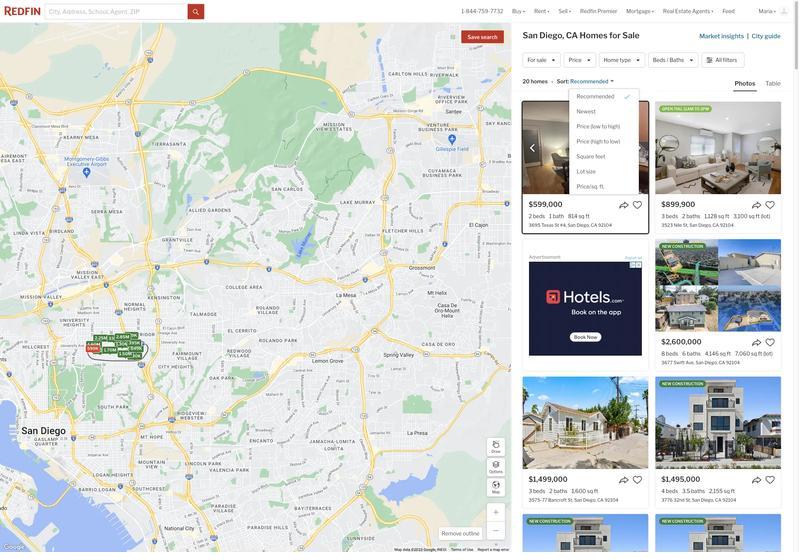 Task type: locate. For each thing, give the bounding box(es) containing it.
2,155
[[709, 488, 723, 495]]

market insights link
[[699, 24, 744, 41]]

construction
[[672, 244, 703, 249], [672, 382, 703, 387], [540, 520, 571, 524], [672, 520, 703, 524]]

599k
[[87, 346, 99, 351]]

dialog
[[569, 89, 639, 194]]

0 vertical spatial to
[[602, 123, 607, 130]]

buy ▾ button
[[512, 0, 525, 23]]

filters
[[723, 57, 737, 63]]

1 vertical spatial map
[[394, 548, 402, 552]]

3 beds for $1,499,000
[[529, 488, 545, 495]]

3 ▾ from the left
[[569, 8, 571, 14]]

new for photo of 3677 swift ave, san diego, ca 92104
[[662, 244, 672, 249]]

3776
[[661, 498, 673, 504]]

price left (high
[[577, 138, 589, 145]]

baths for $1,499,000
[[554, 488, 568, 495]]

new down 3677
[[662, 382, 672, 387]]

photos button
[[733, 80, 764, 91]]

1 vertical spatial recommended button
[[569, 89, 639, 104]]

3 beds up 3575-
[[529, 488, 545, 495]]

1 vertical spatial recommended
[[577, 93, 614, 100]]

baths up 3523 nile st, san diego, ca 92104
[[686, 213, 700, 220]]

2 horizontal spatial 2
[[682, 213, 685, 220]]

1 recommended button from the top
[[569, 78, 614, 85]]

3 for $1,499,000
[[529, 488, 532, 495]]

0 vertical spatial 3 beds
[[661, 213, 678, 220]]

newest button
[[569, 104, 639, 119]]

(lot) down favorite button image
[[763, 351, 773, 357]]

1 vertical spatial 3 beds
[[529, 488, 545, 495]]

3 up 3523
[[661, 213, 665, 220]]

ft right 7,060
[[758, 351, 762, 357]]

ad region
[[529, 262, 642, 356]]

6 baths
[[682, 351, 701, 357]]

▾ for maria ▾
[[774, 8, 776, 14]]

favorite button checkbox
[[765, 200, 775, 210]]

new construction down 77
[[529, 520, 571, 524]]

759-
[[478, 8, 490, 14]]

2 vertical spatial price
[[577, 138, 589, 145]]

2,155 sq ft
[[709, 488, 735, 495]]

92104
[[598, 223, 612, 228], [720, 223, 734, 228], [726, 360, 740, 366], [605, 498, 618, 504], [722, 498, 736, 504]]

▾ right sell
[[569, 8, 571, 14]]

ca down 1,600 sq ft
[[597, 498, 604, 504]]

feed button
[[718, 0, 754, 23]]

low)
[[610, 138, 620, 145]]

▾ inside mortgage ▾ dropdown button
[[652, 8, 654, 14]]

1 vertical spatial report
[[478, 548, 489, 552]]

1
[[549, 213, 552, 220]]

mortgage ▾ button
[[626, 0, 654, 23]]

6 ▾ from the left
[[774, 8, 776, 14]]

879k
[[126, 333, 137, 338]]

price for price
[[569, 57, 582, 63]]

ft right 3,100
[[756, 213, 760, 220]]

guide
[[765, 33, 781, 40]]

3523
[[661, 223, 673, 228]]

construction down 32nd
[[672, 520, 703, 524]]

favorite button checkbox
[[633, 200, 642, 210], [765, 338, 775, 348], [633, 476, 642, 485], [765, 476, 775, 485]]

to right (low
[[602, 123, 607, 130]]

open
[[662, 107, 673, 111]]

recommended button
[[569, 78, 614, 85], [569, 89, 639, 104]]

2 beds
[[529, 213, 545, 220]]

beds up 3695
[[533, 213, 545, 220]]

sq right 814
[[579, 213, 584, 220]]

sq right 7,060
[[751, 351, 757, 357]]

2 ▾ from the left
[[547, 8, 550, 14]]

square feet button
[[569, 149, 639, 164]]

1 horizontal spatial report
[[625, 256, 637, 260]]

report inside report ad button
[[625, 256, 637, 260]]

1 horizontal spatial map
[[492, 490, 500, 495]]

construction down ave,
[[672, 382, 703, 387]]

report left ad
[[625, 256, 637, 260]]

for
[[528, 57, 536, 63]]

photo of 3776 32nd st, san diego, ca 92104 image
[[655, 377, 781, 470]]

new construction down nile
[[662, 244, 703, 249]]

4 ▾ from the left
[[652, 8, 654, 14]]

2 up bancroft
[[549, 488, 553, 495]]

0 vertical spatial (lot)
[[761, 213, 770, 220]]

photo of 3677 swift ave, san diego, ca 92104 image
[[655, 240, 781, 332]]

san right #4,
[[568, 223, 576, 228]]

photo of 3523 nile st, san diego, ca 92104 image
[[655, 102, 781, 194]]

▾ for rent ▾
[[547, 8, 550, 14]]

map inside button
[[492, 490, 500, 495]]

sq right 3,100
[[749, 213, 755, 220]]

ft for $2,600,000
[[727, 351, 731, 357]]

3.5
[[682, 488, 690, 495]]

price (low to high) button
[[569, 119, 639, 134]]

2 down $899,900 on the right top
[[682, 213, 685, 220]]

900k
[[129, 354, 141, 359]]

new down 3523
[[662, 244, 672, 249]]

beds for $599,000
[[533, 213, 545, 220]]

bancroft
[[548, 498, 567, 504]]

0 vertical spatial recommended
[[570, 78, 608, 85]]

save search button
[[461, 30, 504, 43]]

1,600 sq ft
[[572, 488, 598, 495]]

favorite button checkbox for $1,499,000
[[633, 476, 642, 485]]

draw button
[[487, 438, 505, 457]]

1 ▾ from the left
[[523, 8, 525, 14]]

photo of 3784 32nd st, san diego, ca 92104 image
[[523, 515, 648, 553]]

lot size button
[[569, 164, 639, 179]]

favorite button image for $599,000
[[633, 200, 642, 210]]

construction for photo of 3784 32nd st, san diego, ca 92104
[[540, 520, 571, 524]]

favorite button image for $1,495,000
[[765, 476, 775, 485]]

baths for $1,495,000
[[691, 488, 705, 495]]

price up :
[[569, 57, 582, 63]]

diego, down 2,155
[[701, 498, 714, 504]]

new down 3575-
[[529, 520, 539, 524]]

(lot)
[[761, 213, 770, 220], [763, 351, 773, 357]]

3 for $899,900
[[661, 213, 665, 220]]

san diego, ca homes for sale
[[523, 30, 640, 40]]

0 vertical spatial map
[[492, 490, 500, 495]]

st, right nile
[[683, 223, 689, 228]]

price inside button
[[577, 138, 589, 145]]

5 ▾ from the left
[[711, 8, 714, 14]]

1.50m
[[116, 342, 128, 347], [119, 351, 132, 357]]

beds for $1,495,000
[[666, 488, 678, 495]]

city guide link
[[752, 32, 782, 41]]

92104 for $899,900
[[720, 223, 734, 228]]

ft right '1,600'
[[594, 488, 598, 495]]

lot
[[577, 168, 585, 175]]

map left data
[[394, 548, 402, 552]]

new for photo of 3784 32nd st, san diego, ca 92104
[[529, 520, 539, 524]]

baths up bancroft
[[554, 488, 568, 495]]

photo of 3695 texas st #4, san diego, ca 92104 image
[[523, 102, 648, 194]]

3677
[[661, 360, 673, 366]]

st, right 32nd
[[686, 498, 691, 504]]

2 baths up 3523 nile st, san diego, ca 92104
[[682, 213, 700, 220]]

1 horizontal spatial 2 baths
[[682, 213, 700, 220]]

▾ right agents
[[711, 8, 714, 14]]

price/sq. ft.
[[577, 183, 605, 190]]

favorite button checkbox for $1,495,000
[[765, 476, 775, 485]]

1.50m down 1.33m
[[119, 351, 132, 357]]

1-844-759-7732
[[461, 8, 503, 14]]

1-844-759-7732 link
[[461, 8, 503, 14]]

sq for $1,495,000
[[724, 488, 730, 495]]

▾ right maria
[[774, 8, 776, 14]]

photos
[[735, 80, 755, 87]]

1,128 sq ft
[[704, 213, 729, 220]]

map down "options" at the right bottom of page
[[492, 490, 500, 495]]

•
[[551, 79, 553, 85]]

to for low)
[[604, 138, 609, 145]]

ave,
[[686, 360, 695, 366]]

814 sq ft
[[568, 213, 590, 220]]

to left low)
[[604, 138, 609, 145]]

price left (low
[[577, 123, 589, 130]]

2 baths up bancroft
[[549, 488, 568, 495]]

beds / baths
[[653, 57, 684, 63]]

new construction for "photo of 3778 32nd st, san diego, ca 92104"
[[662, 520, 703, 524]]

1.50m down 2.85m
[[116, 342, 128, 347]]

recommended up newest button
[[577, 93, 614, 100]]

homes
[[580, 30, 608, 40]]

options button
[[487, 458, 505, 477]]

ft left 7,060
[[727, 351, 731, 357]]

st, down '1,600'
[[568, 498, 573, 504]]

price/sq. ft. button
[[569, 179, 639, 194]]

report
[[625, 256, 637, 260], [478, 548, 489, 552]]

1 vertical spatial 2 baths
[[549, 488, 568, 495]]

recommended right :
[[570, 78, 608, 85]]

new construction for photo of 3784 32nd st, san diego, ca 92104
[[529, 520, 571, 524]]

to inside button
[[604, 138, 609, 145]]

3 up 3575-
[[529, 488, 532, 495]]

0 horizontal spatial 2 baths
[[549, 488, 568, 495]]

0 vertical spatial 3
[[661, 213, 665, 220]]

diego, down rent ▾ dropdown button
[[539, 30, 564, 40]]

▾ right buy at top right
[[523, 8, 525, 14]]

beds right '4'
[[666, 488, 678, 495]]

$1,495,000
[[661, 476, 700, 484]]

1.33m
[[116, 342, 128, 347]]

to inside button
[[602, 123, 607, 130]]

to
[[602, 123, 607, 130], [604, 138, 609, 145]]

sq for $2,600,000
[[720, 351, 726, 357]]

▾ inside rent ▾ dropdown button
[[547, 8, 550, 14]]

sq right '1,600'
[[587, 488, 593, 495]]

1 vertical spatial price
[[577, 123, 589, 130]]

for sale button
[[523, 53, 561, 68]]

baths up 3776 32nd st, san diego, ca 92104
[[691, 488, 705, 495]]

▾ for sell ▾
[[569, 8, 571, 14]]

2 up 3695
[[529, 213, 532, 220]]

0 vertical spatial report
[[625, 256, 637, 260]]

3677 swift ave, san diego, ca 92104
[[661, 360, 740, 366]]

0 horizontal spatial 3 beds
[[529, 488, 545, 495]]

City, Address, School, Agent, ZIP search field
[[45, 4, 188, 19]]

map for map data ©2023 google, inegi
[[394, 548, 402, 552]]

$899,900
[[661, 201, 695, 209]]

0 vertical spatial 2 baths
[[682, 213, 700, 220]]

844-
[[466, 8, 478, 14]]

dialog containing recommended
[[569, 89, 639, 194]]

to for high)
[[602, 123, 607, 130]]

baths right 6
[[687, 351, 701, 357]]

favorite button image
[[633, 200, 642, 210], [765, 200, 775, 210], [633, 476, 642, 485], [765, 476, 775, 485]]

of
[[463, 548, 466, 552]]

san right ave,
[[696, 360, 704, 366]]

0 horizontal spatial map
[[394, 548, 402, 552]]

buy ▾ button
[[508, 0, 530, 23]]

favorite button image for $1,499,000
[[633, 476, 642, 485]]

beds up 3523
[[666, 213, 678, 220]]

beds
[[533, 213, 545, 220], [666, 213, 678, 220], [666, 351, 678, 357], [533, 488, 545, 495], [666, 488, 678, 495]]

new construction down the swift
[[662, 382, 703, 387]]

agents
[[692, 8, 710, 14]]

395k
[[129, 340, 140, 346]]

new
[[662, 244, 672, 249], [662, 382, 672, 387], [529, 520, 539, 524], [662, 520, 672, 524]]

submit search image
[[193, 9, 199, 15]]

7,060
[[735, 351, 750, 357]]

1 horizontal spatial 2
[[549, 488, 553, 495]]

beds up 3575-
[[533, 488, 545, 495]]

recommended button up newest
[[569, 89, 639, 104]]

new construction for photo of 3677 swift ave, san diego, ca 92104
[[662, 244, 703, 249]]

new construction down 32nd
[[662, 520, 703, 524]]

construction down 3523 nile st, san diego, ca 92104
[[672, 244, 703, 249]]

▾ right mortgage
[[652, 8, 654, 14]]

construction for photo of 3776 32nd st, san diego, ca 92104
[[672, 382, 703, 387]]

92104 for $1,495,000
[[722, 498, 736, 504]]

0 vertical spatial price
[[569, 57, 582, 63]]

▾ inside buy ▾ dropdown button
[[523, 8, 525, 14]]

0 vertical spatial recommended button
[[569, 78, 614, 85]]

san down the 3.5 baths
[[692, 498, 700, 504]]

diego, down 1,600 sq ft
[[583, 498, 596, 504]]

ft right 2,155
[[731, 488, 735, 495]]

▾ right "rent" on the right of the page
[[547, 8, 550, 14]]

1 horizontal spatial 3 beds
[[661, 213, 678, 220]]

1 vertical spatial to
[[604, 138, 609, 145]]

remove
[[442, 531, 462, 537]]

©2023
[[411, 548, 423, 552]]

▾ inside real estate agents ▾ link
[[711, 8, 714, 14]]

0 vertical spatial 1.50m
[[116, 342, 128, 347]]

favorite button image for $899,900
[[765, 200, 775, 210]]

draw
[[491, 450, 501, 454]]

1 vertical spatial (lot)
[[763, 351, 773, 357]]

construction down bancroft
[[540, 520, 571, 524]]

new construction for photo of 3776 32nd st, san diego, ca 92104
[[662, 382, 703, 387]]

remove outline
[[442, 531, 479, 537]]

new down the 3776
[[662, 520, 672, 524]]

sq right '1,128'
[[718, 213, 724, 220]]

table
[[765, 80, 781, 87]]

ft right 814
[[586, 213, 590, 220]]

1 horizontal spatial 3
[[661, 213, 665, 220]]

3 beds up 3523
[[661, 213, 678, 220]]

▾
[[523, 8, 525, 14], [547, 8, 550, 14], [569, 8, 571, 14], [652, 8, 654, 14], [711, 8, 714, 14], [774, 8, 776, 14]]

ca down 2,155
[[715, 498, 722, 504]]

report left a
[[478, 548, 489, 552]]

home
[[604, 57, 619, 63]]

(lot) down favorite button checkbox
[[761, 213, 770, 220]]

sell ▾ button
[[559, 0, 571, 23]]

3,100
[[733, 213, 748, 220]]

recommended button down 'price' button
[[569, 78, 614, 85]]

ft left 3,100
[[725, 213, 729, 220]]

real
[[663, 8, 674, 14]]

0 horizontal spatial report
[[478, 548, 489, 552]]

sq right 4,146
[[720, 351, 726, 357]]

beds for $2,600,000
[[666, 351, 678, 357]]

photo of 3778 32nd st, san diego, ca 92104 image
[[655, 515, 781, 553]]

0 horizontal spatial 3
[[529, 488, 532, 495]]

▾ inside sell ▾ dropdown button
[[569, 8, 571, 14]]

beds right 8
[[666, 351, 678, 357]]

sq right 2,155
[[724, 488, 730, 495]]

$1,499,000
[[529, 476, 568, 484]]

1 vertical spatial 3
[[529, 488, 532, 495]]

price button
[[564, 53, 596, 68]]

outline
[[463, 531, 479, 537]]



Task type: vqa. For each thing, say whether or not it's contained in the screenshot.
&
no



Task type: describe. For each thing, give the bounding box(es) containing it.
buy ▾
[[512, 8, 525, 14]]

maria
[[759, 8, 773, 14]]

2 for $1,499,000
[[549, 488, 553, 495]]

1 bath
[[549, 213, 564, 220]]

3575-
[[529, 498, 542, 504]]

baths for $899,900
[[686, 213, 700, 220]]

san right nile
[[689, 223, 697, 228]]

sell ▾ button
[[554, 0, 576, 23]]

0 horizontal spatial 2
[[529, 213, 532, 220]]

3.5 baths
[[682, 488, 705, 495]]

rent ▾ button
[[530, 0, 554, 23]]

texas
[[541, 223, 554, 228]]

maria ▾
[[759, 8, 776, 14]]

all filters button
[[702, 53, 745, 68]]

3 beds for $899,900
[[661, 213, 678, 220]]

map
[[493, 548, 500, 552]]

ca right #4,
[[591, 223, 597, 228]]

open thu, 11am to 2pm
[[662, 107, 709, 111]]

20 homes •
[[523, 78, 553, 85]]

inegi
[[437, 548, 447, 552]]

baths
[[670, 57, 684, 63]]

649k
[[131, 346, 142, 351]]

new for photo of 3776 32nd st, san diego, ca 92104
[[662, 382, 672, 387]]

previous button image
[[529, 144, 536, 152]]

3523 nile st, san diego, ca 92104
[[661, 223, 734, 228]]

error
[[501, 548, 509, 552]]

terms of use link
[[451, 548, 473, 552]]

(lot) for $2,600,000
[[763, 351, 773, 357]]

report ad
[[625, 256, 642, 260]]

8
[[661, 351, 665, 357]]

google image
[[2, 543, 27, 553]]

ft for $1,495,000
[[731, 488, 735, 495]]

next button image
[[635, 144, 642, 152]]

home type
[[604, 57, 631, 63]]

ca down '4,146 sq ft'
[[719, 360, 725, 366]]

diego, down 4,146
[[705, 360, 718, 366]]

real estate agents ▾
[[663, 8, 714, 14]]

/
[[667, 57, 669, 63]]

ft for $899,900
[[725, 213, 729, 220]]

77
[[542, 498, 547, 504]]

2 baths for $1,499,000
[[549, 488, 568, 495]]

terms
[[451, 548, 462, 552]]

buy
[[512, 8, 522, 14]]

report for report a map error
[[478, 548, 489, 552]]

1 vertical spatial 1.50m
[[119, 351, 132, 357]]

bath
[[553, 213, 564, 220]]

san up for
[[523, 30, 538, 40]]

construction for photo of 3677 swift ave, san diego, ca 92104
[[672, 244, 703, 249]]

favorite button image
[[765, 338, 775, 348]]

size
[[586, 168, 596, 175]]

ca left homes
[[566, 30, 578, 40]]

3695
[[529, 223, 541, 228]]

3,100 sq ft (lot)
[[733, 213, 770, 220]]

use
[[467, 548, 473, 552]]

2 recommended button from the top
[[569, 89, 639, 104]]

sq for $1,499,000
[[587, 488, 593, 495]]

▾ for mortgage ▾
[[652, 8, 654, 14]]

map region
[[0, 4, 531, 553]]

6
[[682, 351, 686, 357]]

st, for $1,495,000
[[686, 498, 691, 504]]

sq for $599,000
[[579, 213, 584, 220]]

$2,600,000
[[661, 338, 702, 346]]

map button
[[487, 479, 505, 498]]

square
[[577, 153, 594, 160]]

(high
[[591, 138, 603, 145]]

331k
[[109, 336, 119, 341]]

price for price (low to high)
[[577, 123, 589, 130]]

st, for $899,900
[[683, 223, 689, 228]]

ft for $599,000
[[586, 213, 590, 220]]

san down '1,600'
[[574, 498, 582, 504]]

redfin
[[580, 8, 596, 14]]

4 beds
[[661, 488, 678, 495]]

construction for "photo of 3778 32nd st, san diego, ca 92104"
[[672, 520, 703, 524]]

rent ▾ button
[[534, 0, 550, 23]]

3695 texas st #4, san diego, ca 92104
[[529, 223, 612, 228]]

map for map
[[492, 490, 500, 495]]

save search
[[468, 34, 498, 40]]

1.20m
[[94, 348, 106, 353]]

map data ©2023 google, inegi
[[394, 548, 447, 552]]

google,
[[424, 548, 436, 552]]

2 for $899,900
[[682, 213, 685, 220]]

thu,
[[674, 107, 683, 111]]

swift
[[674, 360, 685, 366]]

square feet
[[577, 153, 605, 160]]

baths for $2,600,000
[[687, 351, 701, 357]]

8 beds
[[661, 351, 678, 357]]

price for price (high to low)
[[577, 138, 589, 145]]

to
[[694, 107, 700, 111]]

report for report ad
[[625, 256, 637, 260]]

ca down the 1,128 sq ft
[[713, 223, 719, 228]]

#4,
[[560, 223, 567, 228]]

beds for $1,499,000
[[533, 488, 545, 495]]

new for "photo of 3778 32nd st, san diego, ca 92104"
[[662, 520, 672, 524]]

sale
[[537, 57, 547, 63]]

2 baths for $899,900
[[682, 213, 700, 220]]

diego, down '1,128'
[[698, 223, 712, 228]]

3575-77 bancroft st, san diego, ca 92104
[[529, 498, 618, 504]]

remove outline button
[[439, 528, 482, 541]]

▾ for buy ▾
[[523, 8, 525, 14]]

diego, down the 814 sq ft
[[577, 223, 590, 228]]

rent
[[534, 8, 546, 14]]

favorite button checkbox for $2,600,000
[[765, 338, 775, 348]]

for
[[609, 30, 621, 40]]

report a map error
[[478, 548, 509, 552]]

7,060 sq ft (lot)
[[735, 351, 773, 357]]

7732
[[490, 8, 503, 14]]

92104 for $2,600,000
[[726, 360, 740, 366]]

price (high to low)
[[577, 138, 620, 145]]

2pm
[[700, 107, 709, 111]]

favorite button checkbox for $599,000
[[633, 200, 642, 210]]

4,146
[[705, 351, 719, 357]]

beds for $899,900
[[666, 213, 678, 220]]

market insights | city guide
[[699, 33, 781, 40]]

sq for $899,900
[[718, 213, 724, 220]]

recommended inside dialog
[[577, 93, 614, 100]]

feet
[[595, 153, 605, 160]]

(lot) for $899,900
[[761, 213, 770, 220]]

sort
[[557, 78, 568, 85]]

home type button
[[599, 53, 645, 68]]

for sale
[[528, 57, 547, 63]]

1,128
[[704, 213, 717, 220]]

$599,000
[[529, 201, 563, 209]]

st
[[555, 223, 559, 228]]

estate
[[675, 8, 691, 14]]

ft for $1,499,000
[[594, 488, 598, 495]]

|
[[747, 33, 749, 40]]

feed
[[723, 8, 735, 14]]

photo of 3575-77 bancroft st, san diego, ca 92104 image
[[523, 377, 648, 470]]

11am
[[684, 107, 694, 111]]

price (low to high)
[[577, 123, 620, 130]]



